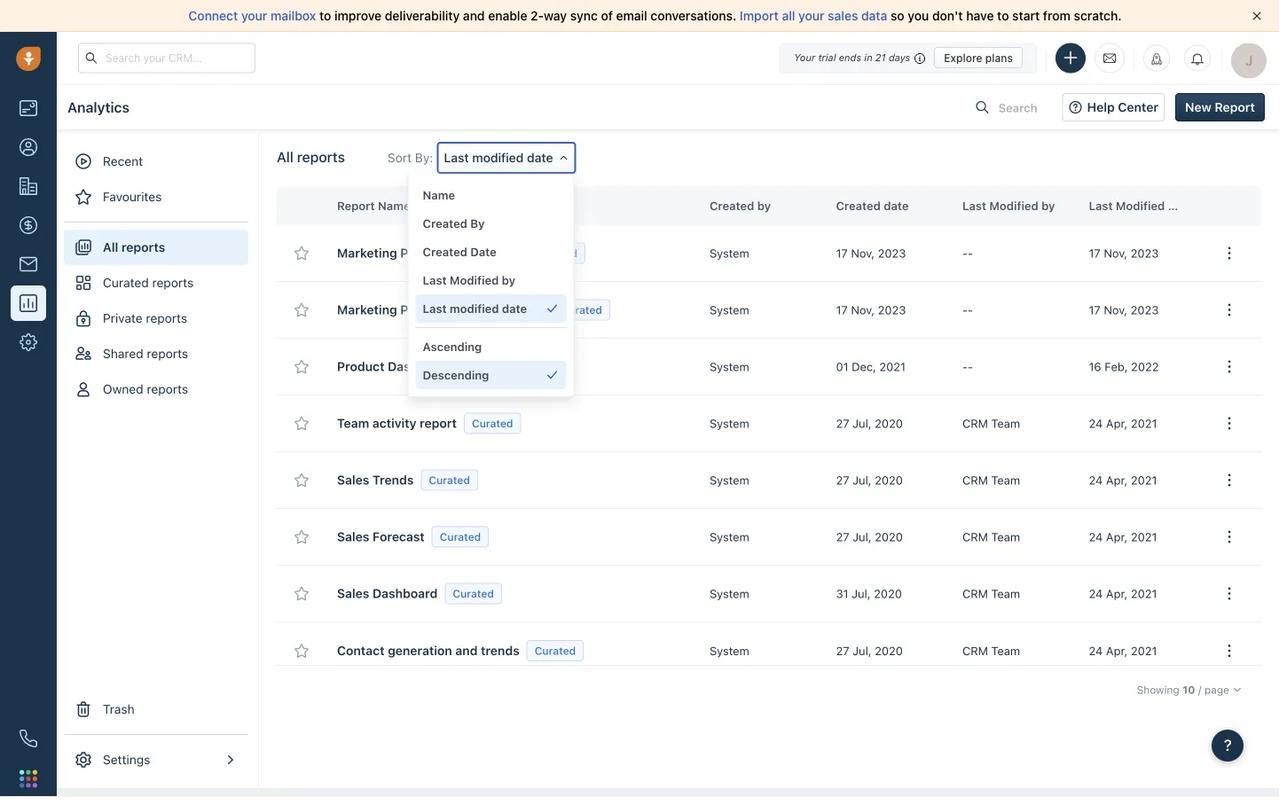 Task type: locate. For each thing, give the bounding box(es) containing it.
ends
[[839, 52, 862, 63]]

plans
[[986, 51, 1014, 64]]

start
[[1013, 8, 1041, 23]]

1 horizontal spatial your
[[799, 8, 825, 23]]

your
[[795, 52, 816, 63]]

explore plans link
[[935, 47, 1023, 68]]

your right 'all'
[[799, 8, 825, 23]]

you
[[908, 8, 930, 23]]

in
[[865, 52, 873, 63]]

trial
[[819, 52, 837, 63]]

enable
[[488, 8, 528, 23]]

sales
[[828, 8, 859, 23]]

1 horizontal spatial to
[[998, 8, 1010, 23]]

of
[[601, 8, 613, 23]]

connect your mailbox to improve deliverability and enable 2-way sync of email conversations. import all your sales data so you don't have to start from scratch.
[[189, 8, 1122, 23]]

to left start
[[998, 8, 1010, 23]]

import all your sales data link
[[740, 8, 891, 23]]

don't
[[933, 8, 964, 23]]

your left the 'mailbox'
[[241, 8, 268, 23]]

to
[[320, 8, 331, 23], [998, 8, 1010, 23]]

explore plans
[[945, 51, 1014, 64]]

days
[[889, 52, 911, 63]]

explore
[[945, 51, 983, 64]]

all
[[782, 8, 796, 23]]

to right the 'mailbox'
[[320, 8, 331, 23]]

0 horizontal spatial your
[[241, 8, 268, 23]]

so
[[891, 8, 905, 23]]

conversations.
[[651, 8, 737, 23]]

import
[[740, 8, 779, 23]]

improve
[[335, 8, 382, 23]]

your
[[241, 8, 268, 23], [799, 8, 825, 23]]

have
[[967, 8, 995, 23]]

0 horizontal spatial to
[[320, 8, 331, 23]]

21
[[876, 52, 886, 63]]

1 to from the left
[[320, 8, 331, 23]]

1 your from the left
[[241, 8, 268, 23]]

email
[[616, 8, 648, 23]]

way
[[544, 8, 567, 23]]



Task type: vqa. For each thing, say whether or not it's contained in the screenshot.
bottom the →
no



Task type: describe. For each thing, give the bounding box(es) containing it.
what's new image
[[1151, 53, 1164, 65]]

mailbox
[[271, 8, 316, 23]]

sync
[[571, 8, 598, 23]]

scratch.
[[1075, 8, 1122, 23]]

phone image
[[20, 730, 37, 748]]

your trial ends in 21 days
[[795, 52, 911, 63]]

deliverability
[[385, 8, 460, 23]]

freshworks switcher image
[[20, 771, 37, 788]]

phone element
[[11, 722, 46, 757]]

Search your CRM... text field
[[78, 43, 256, 73]]

2-
[[531, 8, 544, 23]]

connect your mailbox link
[[189, 8, 320, 23]]

data
[[862, 8, 888, 23]]

2 to from the left
[[998, 8, 1010, 23]]

send email image
[[1104, 51, 1117, 66]]

from
[[1044, 8, 1071, 23]]

connect
[[189, 8, 238, 23]]

close image
[[1253, 12, 1262, 20]]

and
[[463, 8, 485, 23]]

2 your from the left
[[799, 8, 825, 23]]



